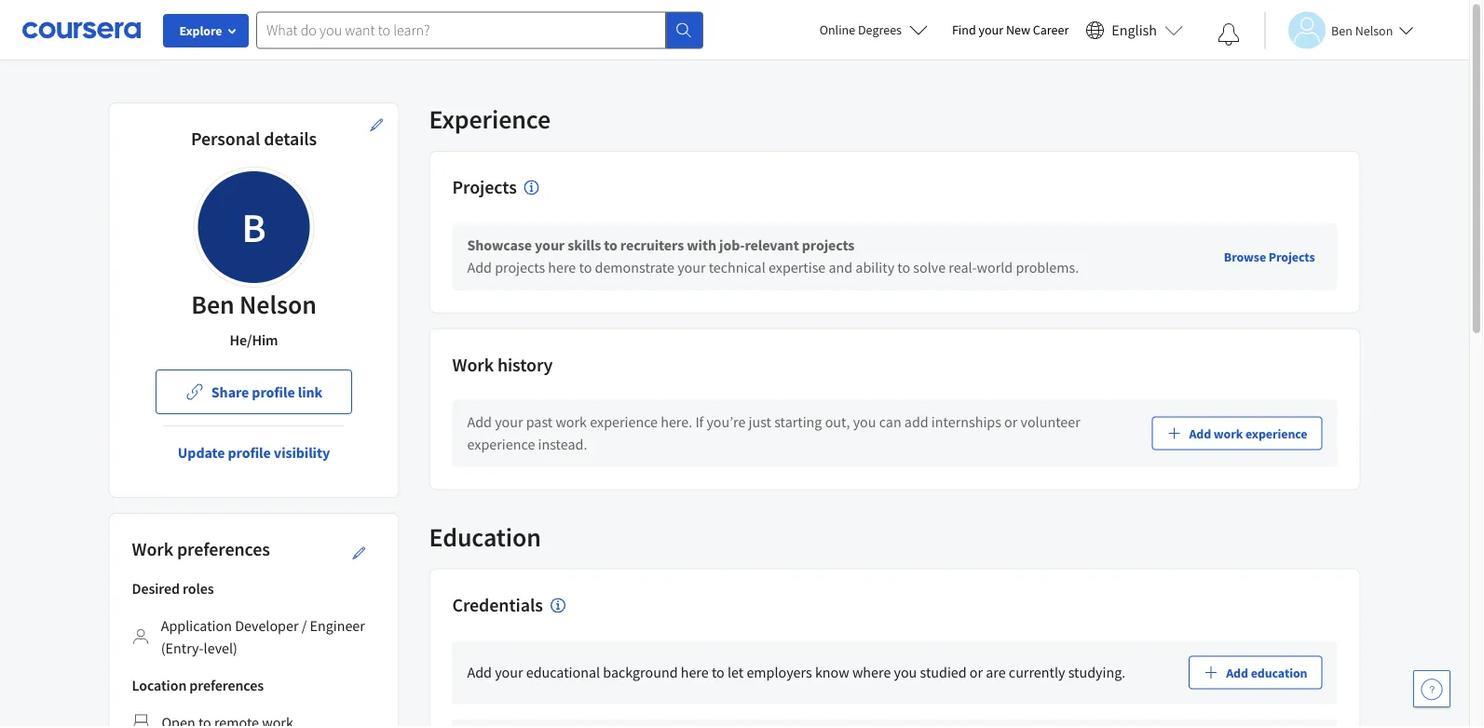 Task type: describe. For each thing, give the bounding box(es) containing it.
to left 'let'
[[712, 664, 725, 682]]

relevant
[[745, 236, 799, 255]]

roles
[[183, 580, 214, 598]]

out,
[[825, 413, 850, 432]]

1 vertical spatial nelson
[[239, 288, 317, 321]]

if
[[695, 413, 704, 432]]

add inside showcase your skills to recruiters with job-relevant projects add projects here to demonstrate your technical expertise and ability to solve real-world problems.
[[467, 259, 492, 277]]

english button
[[1078, 0, 1191, 61]]

ability
[[856, 259, 895, 277]]

add for educational
[[467, 664, 492, 682]]

find your new career link
[[943, 19, 1078, 42]]

educational
[[526, 664, 600, 682]]

demonstrate
[[595, 259, 674, 277]]

b
[[242, 201, 266, 253]]

personal details
[[191, 127, 317, 150]]

your for past
[[495, 413, 523, 432]]

world
[[977, 259, 1013, 277]]

english
[[1112, 21, 1157, 40]]

showcase your skills to recruiters with job-relevant projects add projects here to demonstrate your technical expertise and ability to solve real-world problems.
[[467, 236, 1079, 277]]

with
[[687, 236, 716, 255]]

education
[[1251, 665, 1308, 681]]

0 horizontal spatial experience
[[467, 436, 535, 454]]

projects inside "button"
[[1269, 248, 1315, 265]]

past
[[526, 413, 553, 432]]

work inside add your past work experience here. if you're just starting out, you can add internships or volunteer experience instead.
[[556, 413, 587, 432]]

real-
[[949, 259, 977, 277]]

expertise
[[769, 259, 826, 277]]

explore button
[[163, 14, 249, 48]]

1 horizontal spatial experience
[[590, 413, 658, 432]]

1 vertical spatial you
[[894, 664, 917, 682]]

browse projects button
[[1217, 240, 1323, 274]]

update profile visibility
[[178, 443, 330, 462]]

/
[[302, 617, 307, 635]]

add work experience
[[1189, 426, 1308, 442]]

add inside button
[[1226, 665, 1248, 681]]

application developer / engineer (entry-level)
[[161, 617, 365, 658]]

here inside showcase your skills to recruiters with job-relevant projects add projects here to demonstrate your technical expertise and ability to solve real-world problems.
[[548, 259, 576, 277]]

information about credentials section image
[[550, 599, 565, 613]]

(entry-
[[161, 639, 204, 658]]

skills
[[568, 236, 601, 255]]

your for skills
[[535, 236, 565, 255]]

and
[[829, 259, 853, 277]]

location preferences
[[132, 676, 264, 695]]

0 vertical spatial projects
[[452, 176, 517, 199]]

problems.
[[1016, 259, 1079, 277]]

experience inside button
[[1246, 426, 1308, 442]]

developer
[[235, 617, 299, 635]]

new
[[1006, 21, 1030, 38]]

location
[[132, 676, 187, 695]]

add your educational background here to let employers know where you studied or are currently studying.
[[467, 664, 1126, 682]]

desired roles
[[132, 580, 214, 598]]

share
[[211, 383, 249, 402]]

starting
[[774, 413, 822, 432]]

employers
[[747, 664, 812, 682]]

are
[[986, 664, 1006, 682]]

edit image
[[369, 117, 384, 132]]

help center image
[[1421, 678, 1443, 701]]

volunteer
[[1021, 413, 1081, 432]]

update profile visibility button
[[163, 430, 345, 475]]

desired
[[132, 580, 180, 598]]

application
[[161, 617, 232, 635]]

know
[[815, 664, 849, 682]]

technical
[[709, 259, 766, 277]]

work for work history
[[452, 353, 494, 377]]

just
[[749, 413, 771, 432]]



Task type: locate. For each thing, give the bounding box(es) containing it.
your right find
[[979, 21, 1004, 38]]

projects left information about the projects section image
[[452, 176, 517, 199]]

1 vertical spatial work
[[132, 538, 173, 561]]

preferences down the level)
[[189, 676, 264, 695]]

find
[[952, 21, 976, 38]]

nelson
[[1355, 22, 1393, 39], [239, 288, 317, 321]]

1 vertical spatial ben nelson
[[191, 288, 317, 321]]

here
[[548, 259, 576, 277], [681, 664, 709, 682]]

online degrees
[[820, 21, 902, 38]]

your left "past"
[[495, 413, 523, 432]]

preferences up roles
[[177, 538, 270, 561]]

information about the projects section image
[[524, 180, 539, 195]]

work for work preferences
[[132, 538, 173, 561]]

1 vertical spatial preferences
[[189, 676, 264, 695]]

history
[[497, 353, 553, 377]]

What do you want to learn? text field
[[256, 12, 666, 49]]

work
[[452, 353, 494, 377], [132, 538, 173, 561]]

1 vertical spatial ben
[[191, 288, 234, 321]]

1 horizontal spatial ben nelson
[[1331, 22, 1393, 39]]

0 vertical spatial work
[[452, 353, 494, 377]]

or left the are
[[970, 664, 983, 682]]

profile for update
[[228, 443, 271, 462]]

0 horizontal spatial or
[[970, 664, 983, 682]]

ben inside popup button
[[1331, 22, 1353, 39]]

to right skills
[[604, 236, 618, 255]]

to left 'solve'
[[898, 259, 910, 277]]

add for past
[[467, 413, 492, 432]]

0 vertical spatial ben nelson
[[1331, 22, 1393, 39]]

let
[[728, 664, 744, 682]]

you inside add your past work experience here. if you're just starting out, you can add internships or volunteer experience instead.
[[853, 413, 876, 432]]

explore
[[179, 22, 222, 39]]

profile for share
[[252, 383, 295, 402]]

edit image
[[352, 546, 367, 561]]

0 horizontal spatial nelson
[[239, 288, 317, 321]]

here down skills
[[548, 259, 576, 277]]

0 vertical spatial you
[[853, 413, 876, 432]]

0 horizontal spatial you
[[853, 413, 876, 432]]

engineer
[[310, 617, 365, 635]]

online degrees button
[[805, 9, 943, 50]]

he/him
[[230, 331, 278, 349]]

add your past work experience here. if you're just starting out, you can add internships or volunteer experience instead.
[[467, 413, 1081, 454]]

where
[[852, 664, 891, 682]]

show notifications image
[[1218, 23, 1240, 46]]

currently
[[1009, 664, 1065, 682]]

details
[[264, 127, 317, 150]]

internships
[[932, 413, 1001, 432]]

your down with
[[677, 259, 706, 277]]

you left can
[[853, 413, 876, 432]]

link
[[298, 383, 323, 402]]

update
[[178, 443, 225, 462]]

projects up the and
[[802, 236, 855, 255]]

ben
[[1331, 22, 1353, 39], [191, 288, 234, 321]]

profile inside button
[[228, 443, 271, 462]]

work left history
[[452, 353, 494, 377]]

1 vertical spatial or
[[970, 664, 983, 682]]

online
[[820, 21, 855, 38]]

1 horizontal spatial ben
[[1331, 22, 1353, 39]]

projects right "browse"
[[1269, 248, 1315, 265]]

coursera image
[[22, 15, 141, 45]]

experience
[[429, 103, 551, 136]]

profile left link
[[252, 383, 295, 402]]

visibility
[[274, 443, 330, 462]]

or left volunteer
[[1004, 413, 1018, 432]]

preferences for work preferences
[[177, 538, 270, 561]]

add for experience
[[1189, 426, 1211, 442]]

None search field
[[256, 12, 703, 49]]

personal
[[191, 127, 260, 150]]

your inside add your past work experience here. if you're just starting out, you can add internships or volunteer experience instead.
[[495, 413, 523, 432]]

1 vertical spatial projects
[[495, 259, 545, 277]]

profile
[[252, 383, 295, 402], [228, 443, 271, 462]]

2 horizontal spatial experience
[[1246, 426, 1308, 442]]

0 horizontal spatial projects
[[495, 259, 545, 277]]

recruiters
[[620, 236, 684, 255]]

add work experience button
[[1152, 417, 1323, 451]]

credentials
[[452, 594, 543, 617]]

0 horizontal spatial ben
[[191, 288, 234, 321]]

add
[[467, 259, 492, 277], [467, 413, 492, 432], [1189, 426, 1211, 442], [467, 664, 492, 682], [1226, 665, 1248, 681]]

studied
[[920, 664, 967, 682]]

your
[[979, 21, 1004, 38], [535, 236, 565, 255], [677, 259, 706, 277], [495, 413, 523, 432], [495, 664, 523, 682]]

0 horizontal spatial projects
[[452, 176, 517, 199]]

1 horizontal spatial work
[[452, 353, 494, 377]]

0 horizontal spatial ben nelson
[[191, 288, 317, 321]]

add inside button
[[1189, 426, 1211, 442]]

share profile link button
[[155, 370, 352, 415]]

1 horizontal spatial here
[[681, 664, 709, 682]]

0 horizontal spatial here
[[548, 259, 576, 277]]

to down skills
[[579, 259, 592, 277]]

1 horizontal spatial or
[[1004, 413, 1018, 432]]

projects
[[802, 236, 855, 255], [495, 259, 545, 277]]

find your new career
[[952, 21, 1069, 38]]

1 vertical spatial profile
[[228, 443, 271, 462]]

0 vertical spatial here
[[548, 259, 576, 277]]

you're
[[707, 413, 746, 432]]

background
[[603, 664, 678, 682]]

add inside add your past work experience here. if you're just starting out, you can add internships or volunteer experience instead.
[[467, 413, 492, 432]]

0 vertical spatial ben
[[1331, 22, 1353, 39]]

work preferences
[[132, 538, 270, 561]]

or inside add your past work experience here. if you're just starting out, you can add internships or volunteer experience instead.
[[1004, 413, 1018, 432]]

job-
[[719, 236, 745, 255]]

1 horizontal spatial nelson
[[1355, 22, 1393, 39]]

profile right update on the left bottom of page
[[228, 443, 271, 462]]

profile inside button
[[252, 383, 295, 402]]

0 horizontal spatial work
[[132, 538, 173, 561]]

here.
[[661, 413, 692, 432]]

0 vertical spatial or
[[1004, 413, 1018, 432]]

share profile link
[[211, 383, 323, 402]]

here left 'let'
[[681, 664, 709, 682]]

0 vertical spatial preferences
[[177, 538, 270, 561]]

add
[[905, 413, 929, 432]]

1 horizontal spatial work
[[1214, 426, 1243, 442]]

you
[[853, 413, 876, 432], [894, 664, 917, 682]]

work
[[556, 413, 587, 432], [1214, 426, 1243, 442]]

your for new
[[979, 21, 1004, 38]]

level)
[[204, 639, 238, 658]]

experience
[[590, 413, 658, 432], [1246, 426, 1308, 442], [467, 436, 535, 454]]

work up desired
[[132, 538, 173, 561]]

or
[[1004, 413, 1018, 432], [970, 664, 983, 682]]

education
[[429, 521, 541, 554]]

browse
[[1224, 248, 1266, 265]]

b button
[[193, 167, 314, 288]]

career
[[1033, 21, 1069, 38]]

preferences for location preferences
[[189, 676, 264, 695]]

1 horizontal spatial projects
[[802, 236, 855, 255]]

solve
[[913, 259, 946, 277]]

1 horizontal spatial you
[[894, 664, 917, 682]]

your left educational
[[495, 664, 523, 682]]

projects down "showcase"
[[495, 259, 545, 277]]

your for educational
[[495, 664, 523, 682]]

work history
[[452, 353, 553, 377]]

1 horizontal spatial projects
[[1269, 248, 1315, 265]]

degrees
[[858, 21, 902, 38]]

your left skills
[[535, 236, 565, 255]]

add education button
[[1189, 656, 1323, 690]]

work inside button
[[1214, 426, 1243, 442]]

showcase
[[467, 236, 532, 255]]

0 vertical spatial nelson
[[1355, 22, 1393, 39]]

1 vertical spatial here
[[681, 664, 709, 682]]

0 vertical spatial profile
[[252, 383, 295, 402]]

projects
[[452, 176, 517, 199], [1269, 248, 1315, 265]]

0 horizontal spatial work
[[556, 413, 587, 432]]

preferences
[[177, 538, 270, 561], [189, 676, 264, 695]]

browse projects
[[1224, 248, 1315, 265]]

add education
[[1226, 665, 1308, 681]]

you right the where
[[894, 664, 917, 682]]

ben nelson inside popup button
[[1331, 22, 1393, 39]]

nelson inside ben nelson popup button
[[1355, 22, 1393, 39]]

1 vertical spatial projects
[[1269, 248, 1315, 265]]

studying.
[[1068, 664, 1126, 682]]

ben nelson
[[1331, 22, 1393, 39], [191, 288, 317, 321]]

ben nelson button
[[1264, 12, 1414, 49]]

can
[[879, 413, 902, 432]]

instead.
[[538, 436, 587, 454]]

0 vertical spatial projects
[[802, 236, 855, 255]]



Task type: vqa. For each thing, say whether or not it's contained in the screenshot.
Privacy alert dialog
no



